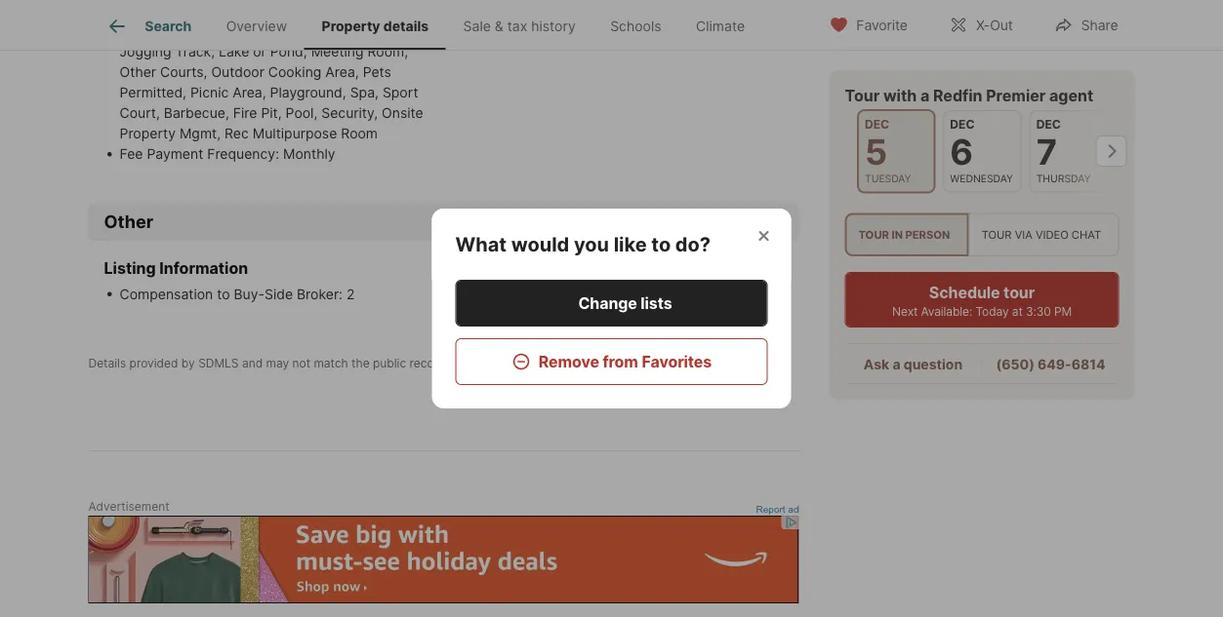 Task type: vqa. For each thing, say whether or not it's contained in the screenshot.
top this
no



Task type: locate. For each thing, give the bounding box(es) containing it.
dec
[[864, 118, 889, 132], [950, 118, 974, 132], [1036, 118, 1060, 132]]

0 horizontal spatial area,
[[233, 84, 266, 101]]

rec
[[225, 125, 249, 142]]

via
[[1015, 228, 1033, 242]]

1 vertical spatial area,
[[233, 84, 266, 101]]

side
[[265, 286, 293, 302]]

trails, up gym/ex
[[284, 2, 323, 19]]

broker:
[[297, 286, 343, 302]]

you
[[574, 232, 609, 256]]

details
[[88, 357, 126, 371]]

2 horizontal spatial dec
[[1036, 118, 1060, 132]]

or
[[253, 43, 266, 60]]

tour left with
[[845, 86, 880, 105]]

0 horizontal spatial information
[[159, 258, 248, 278]]

property inside "tab"
[[322, 18, 380, 34]]

1 vertical spatial trails,
[[391, 23, 430, 39]]

1 listing from the left
[[104, 258, 156, 278]]

thursday
[[1036, 172, 1090, 185]]

property up meeting
[[322, 18, 380, 34]]

0 horizontal spatial to
[[217, 286, 230, 302]]

may
[[266, 357, 289, 371]]

information up compensation
[[159, 258, 248, 278]]

listing information compensation to buy-side broker: 2
[[104, 258, 355, 302]]

list box
[[845, 213, 1119, 257]]

0 vertical spatial monthly
[[466, 18, 518, 34]]

a right with
[[921, 86, 930, 105]]

1 vertical spatial to
[[217, 286, 230, 302]]

0 horizontal spatial trails,
[[284, 2, 323, 19]]

1 horizontal spatial dec
[[950, 118, 974, 132]]

area, down meeting
[[325, 64, 359, 80]]

(650)
[[996, 357, 1035, 373]]

schedule tour next available: today at 3:30 pm
[[892, 283, 1072, 319]]

to left buy-
[[217, 286, 230, 302]]

barbecue,
[[164, 105, 229, 121]]

a
[[921, 86, 930, 105], [893, 357, 901, 373]]

room, up hiking
[[373, 2, 414, 19]]

trails, right hiking
[[391, 23, 430, 39]]

information inside listing date information lvt date: 2023-11-20
[[545, 258, 634, 278]]

cooking
[[268, 64, 322, 80]]

listing inside listing date information lvt date: 2023-11-20
[[451, 258, 502, 278]]

what
[[455, 232, 507, 256]]

favorite
[[856, 17, 908, 34]]

0 horizontal spatial monthly
[[283, 146, 335, 162]]

listing inside listing information compensation to buy-side broker: 2
[[104, 258, 156, 278]]

tab list
[[88, 0, 778, 50]]

dec down agent
[[1036, 118, 1060, 132]]

ask a question link
[[864, 357, 963, 373]]

0 vertical spatial to
[[651, 232, 671, 256]]

wednesday
[[950, 172, 1013, 185]]

mgmt,
[[180, 125, 221, 142]]

1 horizontal spatial area,
[[325, 64, 359, 80]]

to inside listing information compensation to buy-side broker: 2
[[217, 286, 230, 302]]

1 vertical spatial other
[[104, 211, 153, 233]]

dec for 5
[[864, 118, 889, 132]]

0 vertical spatial property
[[322, 18, 380, 34]]

monthly
[[466, 18, 518, 34], [283, 146, 335, 162]]

to
[[651, 232, 671, 256], [217, 286, 230, 302]]

what would you like to do?
[[455, 232, 711, 256]]

20
[[591, 286, 608, 302]]

dec 6 wednesday
[[950, 118, 1013, 185]]

history
[[531, 18, 576, 34]]

2023-
[[533, 286, 573, 302]]

dec for 6
[[950, 118, 974, 132]]

in
[[892, 228, 903, 242]]

favorites
[[642, 352, 712, 371]]

x-out button
[[932, 4, 1030, 44]]

1 horizontal spatial monthly
[[466, 18, 518, 34]]

information inside listing information compensation to buy-side broker: 2
[[159, 258, 248, 278]]

fire
[[233, 105, 257, 121]]

climate tab
[[679, 3, 762, 50]]

0 horizontal spatial listing
[[104, 258, 156, 278]]

dec inside dec 5 tuesday
[[864, 118, 889, 132]]

from
[[603, 352, 638, 371]]

lake
[[219, 43, 249, 60]]

0 horizontal spatial property
[[120, 125, 176, 142]]

listing down 'what'
[[451, 258, 502, 278]]

2 dec from the left
[[950, 118, 974, 132]]

details
[[383, 18, 429, 34]]

(650) 649-6814 link
[[996, 357, 1106, 373]]

listing up compensation
[[104, 258, 156, 278]]

report ad button
[[756, 504, 799, 519]]

1 horizontal spatial to
[[651, 232, 671, 256]]

at
[[1012, 305, 1023, 319]]

other down fee
[[104, 211, 153, 233]]

0 vertical spatial a
[[921, 86, 930, 105]]

dec inside dec 6 wednesday
[[950, 118, 974, 132]]

1 horizontal spatial listing
[[451, 258, 502, 278]]

0 horizontal spatial dec
[[864, 118, 889, 132]]

other
[[120, 64, 156, 80], [104, 211, 153, 233]]

public
[[373, 357, 406, 371]]

to right like
[[651, 232, 671, 256]]

property details tab
[[304, 3, 446, 50]]

dec down with
[[864, 118, 889, 132]]

room, up meeting
[[303, 23, 343, 39]]

1 horizontal spatial trails,
[[391, 23, 430, 39]]

person
[[905, 228, 950, 242]]

trails,
[[284, 2, 323, 19], [391, 23, 430, 39]]

record.
[[410, 357, 449, 371]]

2 information from the left
[[545, 258, 634, 278]]

2 vertical spatial room,
[[368, 43, 408, 60]]

0 vertical spatial trails,
[[284, 2, 323, 19]]

property down court,
[[120, 125, 176, 142]]

tab list containing search
[[88, 0, 778, 50]]

3:30
[[1026, 305, 1051, 319]]

picnic
[[190, 84, 229, 101]]

tour for tour via video chat
[[982, 228, 1012, 242]]

dec down redfin
[[950, 118, 974, 132]]

tour in person
[[859, 228, 950, 242]]

listing
[[104, 258, 156, 278], [451, 258, 502, 278]]

1 vertical spatial a
[[893, 357, 901, 373]]

area, up fire
[[233, 84, 266, 101]]

x-out
[[976, 17, 1013, 34]]

what would you like to do? element
[[455, 209, 734, 257]]

video
[[1036, 228, 1069, 242]]

a right ask
[[893, 357, 901, 373]]

None button
[[857, 109, 935, 194], [943, 110, 1021, 193], [1029, 110, 1107, 193], [857, 109, 935, 194], [943, 110, 1021, 193], [1029, 110, 1107, 193]]

dec inside dec 7 thursday
[[1036, 118, 1060, 132]]

x-
[[976, 17, 990, 34]]

fee
[[120, 146, 143, 162]]

like
[[614, 232, 647, 256]]

room, up pets
[[368, 43, 408, 60]]

information down you
[[545, 258, 634, 278]]

premier
[[986, 86, 1046, 105]]

date:
[[495, 286, 529, 302]]

learn
[[452, 357, 483, 371]]

do?
[[675, 232, 711, 256]]

biking
[[241, 2, 280, 19]]

1 vertical spatial monthly
[[283, 146, 335, 162]]

property
[[322, 18, 380, 34], [120, 125, 176, 142]]

1 horizontal spatial information
[[545, 258, 634, 278]]

11-
[[573, 286, 591, 302]]

jogging
[[120, 43, 171, 60]]

1 horizontal spatial property
[[322, 18, 380, 34]]

dec 7 thursday
[[1036, 118, 1090, 185]]

0 vertical spatial other
[[120, 64, 156, 80]]

listing for listing information
[[104, 258, 156, 278]]

tour left via
[[982, 228, 1012, 242]]

2 listing from the left
[[451, 258, 502, 278]]

3 dec from the left
[[1036, 118, 1060, 132]]

0 vertical spatial area,
[[325, 64, 359, 80]]

date
[[506, 258, 542, 278]]

search link
[[106, 15, 192, 38]]

search
[[145, 18, 192, 34]]

payment
[[147, 146, 203, 162]]

other down jogging
[[120, 64, 156, 80]]

1 dec from the left
[[864, 118, 889, 132]]

1 vertical spatial property
[[120, 125, 176, 142]]

tour left 'in'
[[859, 228, 889, 242]]

0 vertical spatial room,
[[373, 2, 414, 19]]

share
[[1081, 17, 1118, 34]]

onsite
[[382, 105, 423, 121]]

information
[[159, 258, 248, 278], [545, 258, 634, 278]]

1 information from the left
[[159, 258, 248, 278]]



Task type: describe. For each thing, give the bounding box(es) containing it.
report
[[756, 504, 785, 515]]

listing for listing date information
[[451, 258, 502, 278]]

report ad
[[756, 504, 799, 515]]

gym/ex
[[249, 23, 299, 39]]

property details
[[322, 18, 429, 34]]

tour with a redfin premier agent
[[845, 86, 1094, 105]]

favorite button
[[812, 4, 924, 44]]

property inside banquet facilities, biking trails, billiard room, club house, guard, gym/ex room, hiking trails, jogging track, lake or pond, meeting room, other courts, outdoor cooking area, pets permitted, picnic area, playground, spa, sport court, barbecue, fire pit, pool, security, onsite property mgmt, rec multipurpose room fee payment frequency: monthly
[[120, 125, 176, 142]]

(total):
[[557, 18, 602, 34]]

permitted,
[[120, 84, 186, 101]]

(650) 649-6814
[[996, 357, 1106, 373]]

tour for tour with a redfin premier agent
[[845, 86, 880, 105]]

tax
[[507, 18, 527, 34]]

more.
[[487, 357, 518, 371]]

list box containing tour in person
[[845, 213, 1119, 257]]

multipurpose
[[253, 125, 337, 142]]

pm
[[1054, 305, 1072, 319]]

sale
[[463, 18, 491, 34]]

provided
[[129, 357, 178, 371]]

6814
[[1072, 357, 1106, 373]]

ask a question
[[864, 357, 963, 373]]

0 horizontal spatial a
[[893, 357, 901, 373]]

match
[[314, 357, 348, 371]]

court,
[[120, 105, 160, 121]]

available:
[[921, 305, 972, 319]]

billiard
[[326, 2, 369, 19]]

schedule
[[929, 283, 1000, 302]]

6
[[950, 131, 973, 173]]

sale & tax history
[[463, 18, 576, 34]]

2
[[346, 286, 355, 302]]

5
[[864, 131, 887, 173]]

tour via video chat
[[982, 228, 1101, 242]]

question
[[904, 357, 963, 373]]

courts,
[[160, 64, 207, 80]]

the
[[352, 357, 370, 371]]

overview tab
[[209, 3, 304, 50]]

security,
[[321, 105, 378, 121]]

schools tab
[[593, 3, 679, 50]]

other inside banquet facilities, biking trails, billiard room, club house, guard, gym/ex room, hiking trails, jogging track, lake or pond, meeting room, other courts, outdoor cooking area, pets permitted, picnic area, playground, spa, sport court, barbecue, fire pit, pool, security, onsite property mgmt, rec multipurpose room fee payment frequency: monthly
[[120, 64, 156, 80]]

monthly inside banquet facilities, biking trails, billiard room, club house, guard, gym/ex room, hiking trails, jogging track, lake or pond, meeting room, other courts, outdoor cooking area, pets permitted, picnic area, playground, spa, sport court, barbecue, fire pit, pool, security, onsite property mgmt, rec multipurpose room fee payment frequency: monthly
[[283, 146, 335, 162]]

agent
[[1049, 86, 1094, 105]]

pond,
[[270, 43, 307, 60]]

chat
[[1072, 228, 1101, 242]]

$289
[[606, 18, 640, 34]]

remove
[[539, 352, 599, 371]]

would
[[511, 232, 569, 256]]

details provided by sdmls and may not match the public record. learn more.
[[88, 357, 518, 371]]

banquet facilities, biking trails, billiard room, club house, guard, gym/ex room, hiking trails, jogging track, lake or pond, meeting room, other courts, outdoor cooking area, pets permitted, picnic area, playground, spa, sport court, barbecue, fire pit, pool, security, onsite property mgmt, rec multipurpose room fee payment frequency: monthly
[[120, 2, 430, 162]]

out
[[990, 17, 1013, 34]]

dec for 7
[[1036, 118, 1060, 132]]

lists
[[641, 294, 672, 313]]

facilities,
[[177, 2, 237, 19]]

sale & tax history tab
[[446, 3, 593, 50]]

sdmls
[[198, 357, 239, 371]]

pool,
[[286, 105, 318, 121]]

lvt
[[466, 286, 491, 302]]

fees
[[522, 18, 553, 34]]

not
[[292, 357, 310, 371]]

change lists button
[[455, 280, 768, 327]]

7
[[1036, 131, 1057, 173]]

&
[[495, 18, 503, 34]]

1 horizontal spatial a
[[921, 86, 930, 105]]

club
[[120, 23, 149, 39]]

track,
[[175, 43, 215, 60]]

pit,
[[261, 105, 282, 121]]

tour for tour in person
[[859, 228, 889, 242]]

playground,
[[270, 84, 346, 101]]

hiking
[[347, 23, 388, 39]]

ask
[[864, 357, 889, 373]]

meeting
[[311, 43, 364, 60]]

change lists
[[578, 294, 672, 313]]

and
[[242, 357, 263, 371]]

room
[[341, 125, 378, 142]]

next image
[[1096, 136, 1127, 167]]

1 vertical spatial room,
[[303, 23, 343, 39]]

remove from favorites
[[539, 352, 712, 371]]

redfin
[[933, 86, 983, 105]]

by
[[181, 357, 195, 371]]

banquet
[[120, 2, 173, 19]]

share button
[[1037, 4, 1135, 44]]

house,
[[153, 23, 198, 39]]

tour
[[1004, 283, 1035, 302]]

outdoor
[[211, 64, 264, 80]]

to inside the what would you like to do? element
[[651, 232, 671, 256]]

compensation
[[120, 286, 213, 302]]

pets
[[363, 64, 391, 80]]

spa,
[[350, 84, 379, 101]]

overview
[[226, 18, 287, 34]]

ad region
[[88, 516, 799, 604]]

649-
[[1038, 357, 1072, 373]]

listing date information lvt date: 2023-11-20
[[451, 258, 634, 302]]

what would you like to do? dialog
[[432, 209, 791, 409]]



